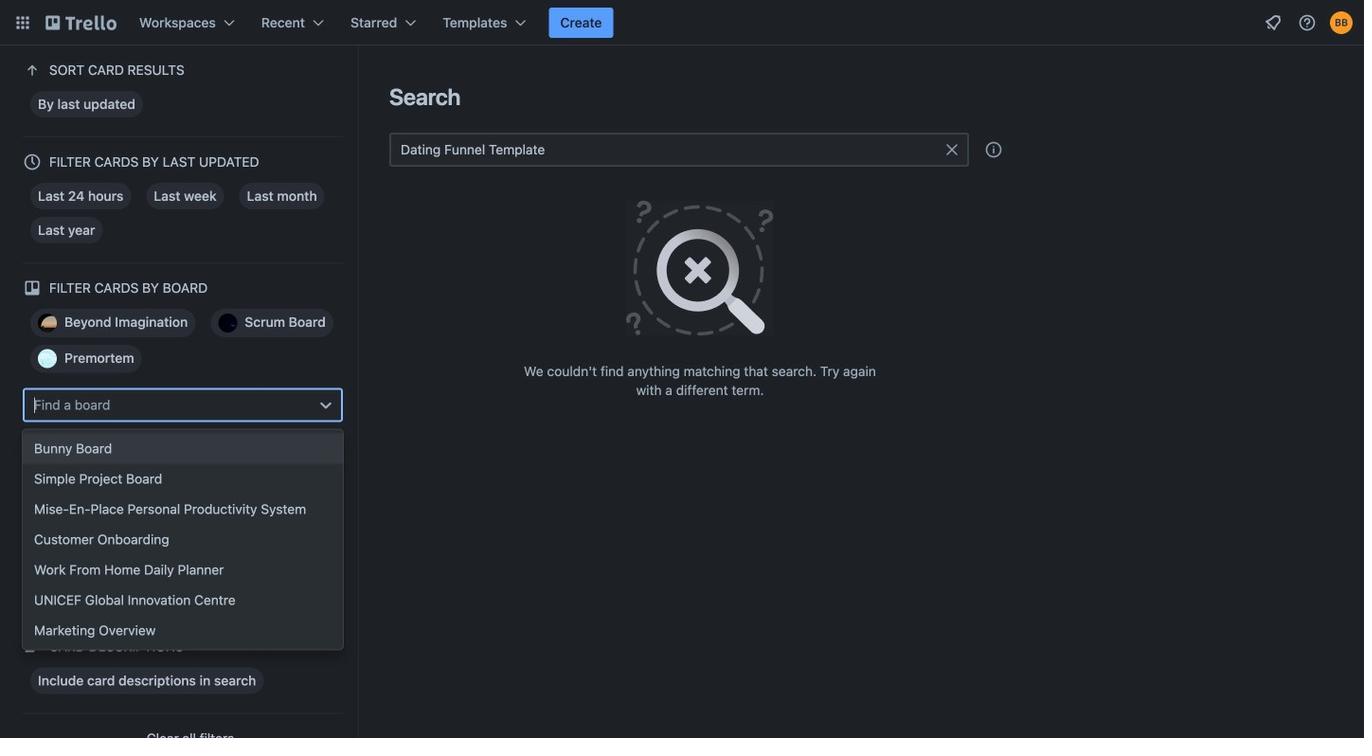 Task type: locate. For each thing, give the bounding box(es) containing it.
back to home image
[[45, 8, 117, 38]]

Enter your search keyword here text field
[[390, 133, 970, 167]]

bob builder (bobbuilder40) image
[[1331, 11, 1354, 34]]

open information menu image
[[1299, 13, 1318, 32]]

0 notifications image
[[1263, 11, 1285, 34]]



Task type: vqa. For each thing, say whether or not it's contained in the screenshot.
links
no



Task type: describe. For each thing, give the bounding box(es) containing it.
primary element
[[0, 0, 1365, 45]]

search operators image
[[985, 140, 1004, 159]]



